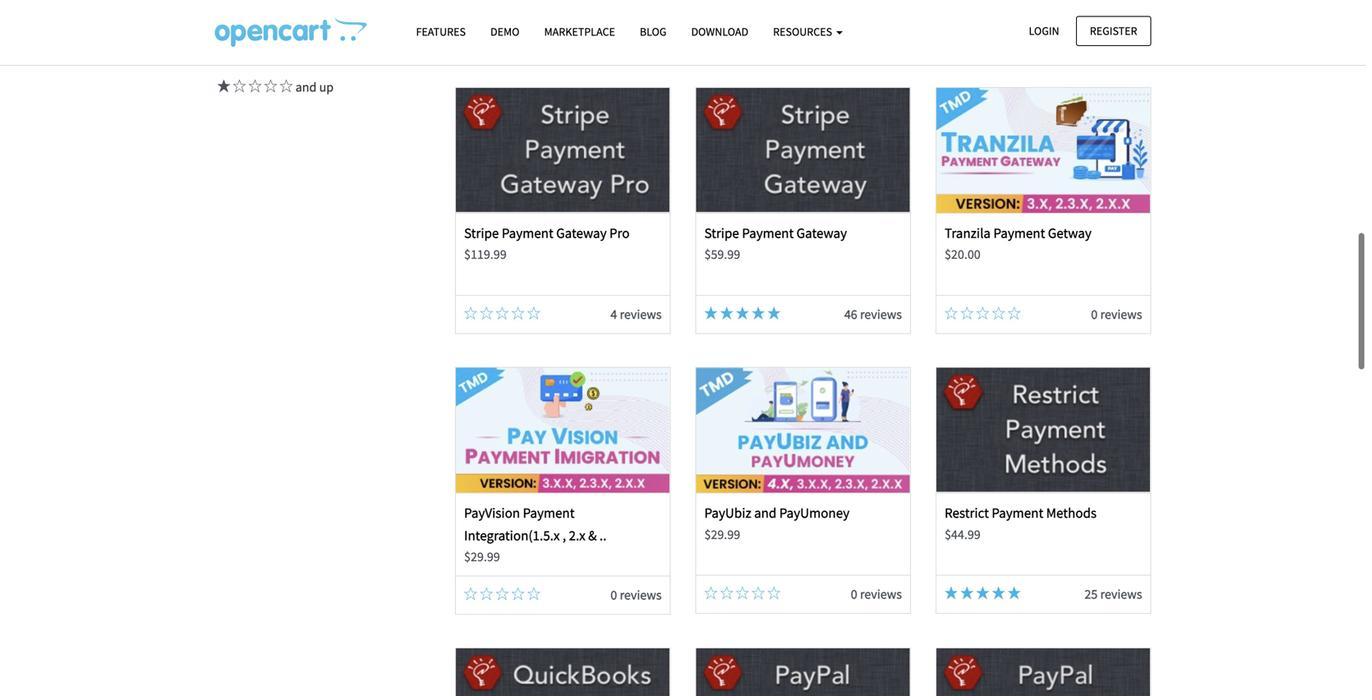 Task type: locate. For each thing, give the bounding box(es) containing it.
pro
[[610, 224, 630, 242]]

gateway for stripe payment gateway
[[797, 224, 847, 242]]

0 horizontal spatial stripe
[[464, 224, 499, 242]]

payvision
[[464, 504, 520, 522]]

star light o image
[[246, 79, 262, 92], [277, 79, 293, 92], [480, 307, 493, 320], [527, 307, 541, 320], [945, 307, 958, 320], [961, 307, 974, 320], [977, 307, 990, 320], [768, 586, 781, 600], [496, 587, 509, 600]]

0 vertical spatial and up
[[293, 21, 334, 38]]

$44.99
[[945, 526, 981, 543]]

payment inside payvision payment integration(1.5.x , 2.x & .. $29.99
[[523, 504, 575, 522]]

$59.99
[[705, 246, 741, 263]]

stripe payment gateway pro $119.99
[[464, 224, 630, 263]]

payment for $20.00
[[994, 224, 1046, 242]]

reviews
[[620, 306, 662, 323], [860, 306, 902, 323], [1101, 306, 1143, 323], [860, 586, 902, 602], [1101, 586, 1143, 602], [620, 587, 662, 603]]

paypal payment gateway image
[[937, 649, 1151, 696]]

marketplace
[[544, 24, 615, 39]]

0 vertical spatial and up link
[[215, 21, 334, 38]]

1 gateway from the left
[[556, 224, 607, 242]]

payment inside stripe payment gateway pro $119.99
[[502, 224, 554, 242]]

star light image
[[231, 50, 246, 64], [215, 79, 231, 92], [705, 307, 718, 320], [945, 586, 958, 600], [1008, 586, 1021, 600]]

payvision payment integration(1.5.x , 2.x & .. link
[[464, 504, 607, 544]]

and up link
[[215, 21, 334, 38], [215, 50, 334, 66], [215, 79, 334, 95]]

2.x
[[569, 527, 586, 544]]

1 vertical spatial $29.99
[[464, 549, 500, 565]]

1 horizontal spatial stripe
[[705, 224, 740, 242]]

0
[[1092, 306, 1098, 323], [851, 586, 858, 602], [611, 587, 617, 603]]

0 horizontal spatial 0
[[611, 587, 617, 603]]

2 horizontal spatial 0
[[1092, 306, 1098, 323]]

1 vertical spatial and up
[[293, 50, 334, 66]]

and up for 1st and up link from the bottom of the page
[[293, 79, 334, 95]]

$29.99 down 'integration(1.5.x'
[[464, 549, 500, 565]]

0 horizontal spatial $29.99
[[464, 549, 500, 565]]

2 and up from the top
[[293, 50, 334, 66]]

stripe payment gateway pro image
[[456, 88, 670, 213]]

and up for 3rd and up link from the bottom of the page
[[293, 21, 334, 38]]

0 reviews for payvision payment integration(1.5.x , 2.x & ..
[[611, 587, 662, 603]]

payvision payment integration(1.5.x , 2.x & .. $29.99
[[464, 504, 607, 565]]

restrict payment methods $44.99
[[945, 504, 1097, 543]]

payment inside tranzila payment getway $20.00
[[994, 224, 1046, 242]]

reviews for stripe payment gateway pro
[[620, 306, 662, 323]]

gateway inside stripe payment gateway $59.99
[[797, 224, 847, 242]]

3 up from the top
[[319, 79, 334, 95]]

3 and up from the top
[[293, 79, 334, 95]]

0 horizontal spatial gateway
[[556, 224, 607, 242]]

resources
[[773, 24, 835, 39]]

gateway inside stripe payment gateway pro $119.99
[[556, 224, 607, 242]]

features
[[416, 24, 466, 39]]

1 up from the top
[[319, 21, 334, 38]]

gateway
[[556, 224, 607, 242], [797, 224, 847, 242]]

1 stripe from the left
[[464, 224, 499, 242]]

payubiz
[[705, 504, 752, 522]]

$119.99
[[464, 246, 507, 263]]

$29.99 down payubiz
[[705, 526, 741, 543]]

0 vertical spatial $29.99
[[705, 526, 741, 543]]

2 vertical spatial up
[[319, 79, 334, 95]]

2 vertical spatial and up link
[[215, 79, 334, 95]]

46 reviews
[[845, 306, 902, 323]]

1 horizontal spatial gateway
[[797, 224, 847, 242]]

4 reviews
[[611, 306, 662, 323]]

and up
[[293, 21, 334, 38], [293, 50, 334, 66], [293, 79, 334, 95]]

1 and up from the top
[[293, 21, 334, 38]]

paypal standard improvements image
[[697, 649, 910, 696]]

star light o image
[[262, 22, 277, 35], [277, 22, 293, 35], [231, 79, 246, 92], [262, 79, 277, 92], [464, 307, 477, 320], [496, 307, 509, 320], [512, 307, 525, 320], [992, 307, 1006, 320], [1008, 307, 1021, 320], [705, 586, 718, 600], [720, 586, 734, 600], [736, 586, 749, 600], [752, 586, 765, 600], [464, 587, 477, 600], [480, 587, 493, 600], [512, 587, 525, 600], [527, 587, 541, 600]]

register
[[1090, 23, 1138, 38]]

stripe inside stripe payment gateway $59.99
[[705, 224, 740, 242]]

payment inside stripe payment gateway $59.99
[[742, 224, 794, 242]]

stripe payment gateway $59.99
[[705, 224, 847, 263]]

stripe inside stripe payment gateway pro $119.99
[[464, 224, 499, 242]]

1 horizontal spatial 0
[[851, 586, 858, 602]]

and
[[296, 21, 317, 38], [296, 50, 317, 66], [296, 79, 317, 95], [754, 504, 777, 522]]

3 and up link from the top
[[215, 79, 334, 95]]

25
[[1085, 586, 1098, 602]]

payment for $59.99
[[742, 224, 794, 242]]

stripe
[[464, 224, 499, 242], [705, 224, 740, 242]]

2 gateway from the left
[[797, 224, 847, 242]]

stripe for stripe payment gateway pro
[[464, 224, 499, 242]]

0 reviews
[[1092, 306, 1143, 323], [851, 586, 902, 602], [611, 587, 662, 603]]

star light image
[[215, 22, 231, 35], [231, 22, 246, 35], [246, 22, 262, 35], [720, 307, 734, 320], [736, 307, 749, 320], [752, 307, 765, 320], [768, 307, 781, 320], [961, 586, 974, 600], [977, 586, 990, 600], [992, 586, 1006, 600]]

up
[[319, 21, 334, 38], [319, 50, 334, 66], [319, 79, 334, 95]]

1 horizontal spatial 0 reviews
[[851, 586, 902, 602]]

and inside "payubiz and payumoney $29.99"
[[754, 504, 777, 522]]

stripe up $119.99
[[464, 224, 499, 242]]

2 vertical spatial and up
[[293, 79, 334, 95]]

download
[[692, 24, 749, 39]]

0 vertical spatial up
[[319, 21, 334, 38]]

payubiz and payumoney image
[[697, 368, 910, 493]]

restrict payment methods link
[[945, 504, 1097, 522]]

0 horizontal spatial 0 reviews
[[611, 587, 662, 603]]

stripe up $59.99 at right
[[705, 224, 740, 242]]

$29.99
[[705, 526, 741, 543], [464, 549, 500, 565]]

payment
[[502, 224, 554, 242], [742, 224, 794, 242], [994, 224, 1046, 242], [523, 504, 575, 522], [992, 504, 1044, 522]]

2 stripe from the left
[[705, 224, 740, 242]]

2 horizontal spatial 0 reviews
[[1092, 306, 1143, 323]]

25 reviews
[[1085, 586, 1143, 602]]

1 vertical spatial up
[[319, 50, 334, 66]]

1 vertical spatial and up link
[[215, 50, 334, 66]]

..
[[600, 527, 607, 544]]

payment inside restrict payment methods $44.99
[[992, 504, 1044, 522]]

1 horizontal spatial $29.99
[[705, 526, 741, 543]]



Task type: vqa. For each thing, say whether or not it's contained in the screenshot.


Task type: describe. For each thing, give the bounding box(es) containing it.
payment for $44.99
[[992, 504, 1044, 522]]

quickbooks payment gateway image
[[456, 649, 670, 696]]

reviews for restrict payment methods
[[1101, 586, 1143, 602]]

payment for pro
[[502, 224, 554, 242]]

register link
[[1076, 16, 1152, 46]]

payvision payment integration(1.5.x , 2.x & .. image
[[456, 368, 670, 493]]

$20.00
[[945, 246, 981, 263]]

2 up from the top
[[319, 50, 334, 66]]

restrict payment methods image
[[937, 368, 1151, 493]]

blog
[[640, 24, 667, 39]]

stripe payment gateway pro link
[[464, 224, 630, 242]]

download link
[[679, 17, 761, 46]]

reviews for payvision payment integration(1.5.x , 2.x & ..
[[620, 587, 662, 603]]

payment for ,
[[523, 504, 575, 522]]

0 for tranzila payment getway
[[1092, 306, 1098, 323]]

,
[[563, 527, 566, 544]]

payubiz and payumoney link
[[705, 504, 850, 522]]

stripe payment gateway image
[[697, 88, 910, 213]]

demo
[[491, 24, 520, 39]]

payumoney
[[780, 504, 850, 522]]

stripe for stripe payment gateway
[[705, 224, 740, 242]]

0 reviews for tranzila payment getway
[[1092, 306, 1143, 323]]

payubiz and payumoney $29.99
[[705, 504, 850, 543]]

blog link
[[628, 17, 679, 46]]

2 and up link from the top
[[215, 50, 334, 66]]

resources link
[[761, 17, 855, 46]]

tranzila
[[945, 224, 991, 242]]

demo link
[[478, 17, 532, 46]]

marketplace link
[[532, 17, 628, 46]]

opencart payment gateways image
[[215, 17, 367, 47]]

$29.99 inside "payubiz and payumoney $29.99"
[[705, 526, 741, 543]]

0 for payubiz and payumoney
[[851, 586, 858, 602]]

features link
[[404, 17, 478, 46]]

gateway for stripe payment gateway pro
[[556, 224, 607, 242]]

tranzila payment getway $20.00
[[945, 224, 1092, 263]]

0 reviews for payubiz and payumoney
[[851, 586, 902, 602]]

tranzila payment getway link
[[945, 224, 1092, 242]]

up for 3rd and up link from the bottom of the page
[[319, 21, 334, 38]]

0 for payvision payment integration(1.5.x , 2.x & ..
[[611, 587, 617, 603]]

login link
[[1015, 16, 1074, 46]]

reviews for tranzila payment getway
[[1101, 306, 1143, 323]]

restrict
[[945, 504, 989, 522]]

$29.99 inside payvision payment integration(1.5.x , 2.x & .. $29.99
[[464, 549, 500, 565]]

4
[[611, 306, 617, 323]]

tranzila payment getway image
[[937, 88, 1151, 213]]

reviews for stripe payment gateway
[[860, 306, 902, 323]]

login
[[1029, 23, 1060, 38]]

&
[[589, 527, 597, 544]]

stripe payment gateway link
[[705, 224, 847, 242]]

methods
[[1047, 504, 1097, 522]]

46
[[845, 306, 858, 323]]

integration(1.5.x
[[464, 527, 560, 544]]

getway
[[1048, 224, 1092, 242]]

1 and up link from the top
[[215, 21, 334, 38]]

up for 1st and up link from the bottom of the page
[[319, 79, 334, 95]]

reviews for payubiz and payumoney
[[860, 586, 902, 602]]



